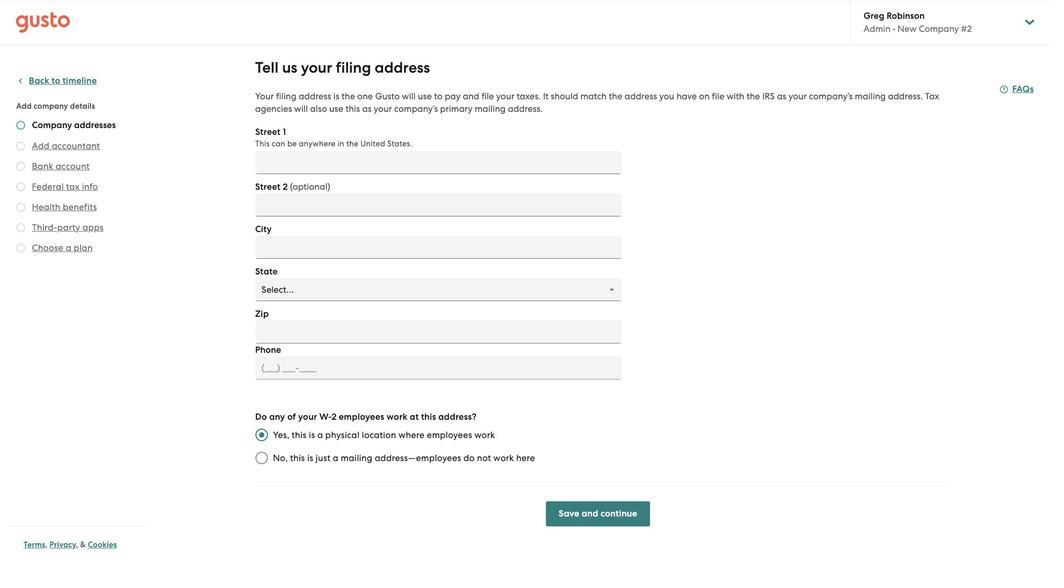 Task type: vqa. For each thing, say whether or not it's contained in the screenshot.
the left the Back
no



Task type: describe. For each thing, give the bounding box(es) containing it.
•
[[893, 24, 896, 34]]

physical
[[325, 430, 360, 441]]

apps
[[83, 223, 104, 233]]

terms , privacy , & cookies
[[24, 541, 117, 550]]

bank
[[32, 161, 53, 172]]

federal
[[32, 182, 64, 192]]

choose a plan
[[32, 243, 93, 253]]

zip
[[255, 309, 269, 320]]

1 vertical spatial work
[[475, 430, 495, 441]]

account
[[56, 161, 90, 172]]

cookies
[[88, 541, 117, 550]]

details
[[70, 102, 95, 111]]

with
[[727, 91, 745, 102]]

2 , from the left
[[76, 541, 78, 550]]

match
[[581, 91, 607, 102]]

tax
[[925, 91, 940, 102]]

it
[[543, 91, 549, 102]]

location
[[362, 430, 396, 441]]

the left one
[[342, 91, 355, 102]]

#2
[[962, 24, 972, 34]]

anywhere
[[299, 139, 336, 149]]

bank account button
[[32, 160, 90, 173]]

addresses
[[379, 20, 463, 42]]

party
[[57, 223, 80, 233]]

pay
[[445, 91, 461, 102]]

street 1 this can be anywhere in the united states.
[[255, 127, 413, 149]]

phone
[[255, 345, 281, 356]]

and inside your filing address is the one gusto will use to pay and file your taxes. it should match the address you have on file with the irs as your company's mailing address. tax agencies will also use this as your company's primary mailing address.
[[463, 91, 480, 102]]

city
[[255, 224, 272, 235]]

no,
[[273, 453, 288, 464]]

0 horizontal spatial address.
[[508, 104, 543, 114]]

here
[[516, 453, 535, 464]]

continue
[[601, 509, 638, 520]]

home image
[[16, 12, 70, 33]]

cookies button
[[88, 539, 117, 552]]

0 vertical spatial employees
[[339, 412, 385, 423]]

to inside button
[[52, 75, 60, 86]]

third-party apps button
[[32, 222, 104, 234]]

City field
[[255, 236, 622, 259]]

street 2 (optional)
[[255, 182, 330, 193]]

do
[[464, 453, 475, 464]]

save and continue
[[559, 509, 638, 520]]

0 horizontal spatial company's
[[394, 104, 438, 114]]

1 , from the left
[[45, 541, 48, 550]]

addresses
[[74, 120, 116, 131]]

your right of
[[298, 412, 317, 423]]

1 horizontal spatial address
[[375, 59, 430, 77]]

address?
[[438, 412, 477, 423]]

choose a plan button
[[32, 242, 93, 254]]

your
[[255, 91, 274, 102]]

add company details
[[16, 102, 95, 111]]

any
[[269, 412, 285, 423]]

third-
[[32, 223, 57, 233]]

Yes, this is a physical location where employees work radio
[[250, 424, 273, 447]]

be
[[287, 139, 297, 149]]

us
[[282, 59, 297, 77]]

the inside street 1 this can be anywhere in the united states.
[[346, 139, 359, 149]]

0 horizontal spatial 2
[[283, 182, 288, 193]]

company addresses list
[[16, 120, 145, 257]]

0 horizontal spatial mailing
[[341, 453, 373, 464]]

save and continue button
[[546, 502, 650, 527]]

company
[[34, 102, 68, 111]]

check image for federal
[[16, 183, 25, 192]]

1 horizontal spatial mailing
[[475, 104, 506, 114]]

add for add accountant
[[32, 141, 49, 151]]

1 vertical spatial a
[[317, 430, 323, 441]]

street for 2
[[255, 182, 281, 193]]

do
[[255, 412, 267, 423]]

check image for bank
[[16, 162, 25, 171]]

(optional)
[[290, 182, 330, 192]]

robinson
[[887, 10, 925, 21]]

back to timeline
[[29, 75, 97, 86]]

choose
[[32, 243, 63, 253]]

federal tax info button
[[32, 181, 98, 193]]

add accountant
[[32, 141, 100, 151]]

2 file from the left
[[712, 91, 725, 102]]

yes,
[[273, 430, 290, 441]]

should
[[551, 91, 578, 102]]

tell
[[255, 59, 279, 77]]

0 vertical spatial work
[[387, 412, 408, 423]]

just
[[316, 453, 331, 464]]

No, this is just a mailing address—employees do not work here radio
[[250, 447, 273, 470]]

add for add company addresses
[[255, 20, 290, 42]]

health benefits
[[32, 202, 97, 213]]

0 vertical spatial address.
[[888, 91, 923, 102]]

agencies
[[255, 104, 292, 114]]

add accountant button
[[32, 140, 100, 152]]

check image for choose
[[16, 244, 25, 253]]

1 file from the left
[[482, 91, 494, 102]]

gusto
[[375, 91, 400, 102]]

back to timeline button
[[16, 75, 97, 87]]

Street 2 field
[[255, 194, 622, 217]]

united
[[361, 139, 385, 149]]

tax
[[66, 182, 80, 192]]



Task type: locate. For each thing, give the bounding box(es) containing it.
greg robinson admin • new company #2
[[864, 10, 972, 34]]

,
[[45, 541, 48, 550], [76, 541, 78, 550]]

4 check image from the top
[[16, 224, 25, 232]]

1 horizontal spatial file
[[712, 91, 725, 102]]

this inside your filing address is the one gusto will use to pay and file your taxes. it should match the address you have on file with the irs as your company's mailing address. tax agencies will also use this as your company's primary mailing address.
[[346, 104, 360, 114]]

2 vertical spatial add
[[32, 141, 49, 151]]

and right pay
[[463, 91, 480, 102]]

is left the physical
[[309, 430, 315, 441]]

company up tell us your filing address on the top left of page
[[294, 20, 374, 42]]

to
[[52, 75, 60, 86], [434, 91, 443, 102]]

1 horizontal spatial add
[[32, 141, 49, 151]]

where
[[399, 430, 425, 441]]

a down w-
[[317, 430, 323, 441]]

and inside button
[[582, 509, 599, 520]]

is inside your filing address is the one gusto will use to pay and file your taxes. it should match the address you have on file with the irs as your company's mailing address. tax agencies will also use this as your company's primary mailing address.
[[334, 91, 340, 102]]

this
[[255, 139, 270, 149]]

1 vertical spatial will
[[294, 104, 308, 114]]

street up this
[[255, 127, 281, 138]]

0 vertical spatial to
[[52, 75, 60, 86]]

state
[[255, 267, 278, 278]]

can
[[272, 139, 285, 149]]

a right just
[[333, 453, 339, 464]]

0 horizontal spatial file
[[482, 91, 494, 102]]

0 horizontal spatial filing
[[276, 91, 297, 102]]

2 up the physical
[[332, 412, 337, 423]]

will left also
[[294, 104, 308, 114]]

to left pay
[[434, 91, 443, 102]]

in
[[338, 139, 344, 149]]

0 vertical spatial 2
[[283, 182, 288, 193]]

w-
[[320, 412, 332, 423]]

1 vertical spatial mailing
[[475, 104, 506, 114]]

this right the at
[[421, 412, 436, 423]]

1 horizontal spatial company's
[[809, 91, 853, 102]]

work up not
[[475, 430, 495, 441]]

&
[[80, 541, 86, 550]]

1 vertical spatial company's
[[394, 104, 438, 114]]

mailing
[[855, 91, 886, 102], [475, 104, 506, 114], [341, 453, 373, 464]]

employees
[[339, 412, 385, 423], [427, 430, 472, 441]]

greg
[[864, 10, 885, 21]]

1 horizontal spatial will
[[402, 91, 416, 102]]

a
[[66, 243, 71, 253], [317, 430, 323, 441], [333, 453, 339, 464]]

company inside company addresses list
[[32, 120, 72, 131]]

add up bank in the top of the page
[[32, 141, 49, 151]]

address—employees
[[375, 453, 461, 464]]

work
[[387, 412, 408, 423], [475, 430, 495, 441], [494, 453, 514, 464]]

2 vertical spatial mailing
[[341, 453, 373, 464]]

add left company at the top left of page
[[16, 102, 32, 111]]

check image left add accountant
[[16, 142, 25, 151]]

0 horizontal spatial use
[[329, 104, 344, 114]]

2 horizontal spatial mailing
[[855, 91, 886, 102]]

company addresses
[[32, 120, 116, 131]]

1 horizontal spatial ,
[[76, 541, 78, 550]]

2 check image from the top
[[16, 162, 25, 171]]

your filing address is the one gusto will use to pay and file your taxes. it should match the address you have on file with the irs as your company's mailing address. tax agencies will also use this as your company's primary mailing address.
[[255, 91, 940, 114]]

as down one
[[362, 104, 372, 114]]

a inside button
[[66, 243, 71, 253]]

plan
[[74, 243, 93, 253]]

1 vertical spatial check image
[[16, 203, 25, 212]]

new
[[898, 24, 917, 34]]

1 vertical spatial is
[[309, 430, 315, 441]]

benefits
[[63, 202, 97, 213]]

2 vertical spatial work
[[494, 453, 514, 464]]

address.
[[888, 91, 923, 102], [508, 104, 543, 114]]

1 horizontal spatial employees
[[427, 430, 472, 441]]

is left just
[[307, 453, 313, 464]]

do any of your w-2 employees work at this address?
[[255, 412, 477, 423]]

this right yes,
[[292, 430, 307, 441]]

a left plan
[[66, 243, 71, 253]]

Phone text field
[[255, 357, 622, 380]]

address up also
[[299, 91, 331, 102]]

1 vertical spatial use
[[329, 104, 344, 114]]

0 vertical spatial and
[[463, 91, 480, 102]]

no, this is just a mailing address—employees do not work here
[[273, 453, 535, 464]]

, left privacy link
[[45, 541, 48, 550]]

add company addresses
[[255, 20, 463, 42]]

health
[[32, 202, 61, 213]]

1 check image from the top
[[16, 142, 25, 151]]

add up tell
[[255, 20, 290, 42]]

0 horizontal spatial ,
[[45, 541, 48, 550]]

0 horizontal spatial and
[[463, 91, 480, 102]]

states.
[[387, 139, 413, 149]]

add inside add accountant 'button'
[[32, 141, 49, 151]]

2 vertical spatial check image
[[16, 244, 25, 253]]

check image down add company details
[[16, 121, 25, 130]]

you
[[660, 91, 675, 102]]

1 vertical spatial address.
[[508, 104, 543, 114]]

0 horizontal spatial employees
[[339, 412, 385, 423]]

tell us your filing address
[[255, 59, 430, 77]]

0 horizontal spatial company
[[32, 120, 72, 131]]

your right irs on the top right of page
[[789, 91, 807, 102]]

to inside your filing address is the one gusto will use to pay and file your taxes. it should match the address you have on file with the irs as your company's mailing address. tax agencies will also use this as your company's primary mailing address.
[[434, 91, 443, 102]]

0 vertical spatial add
[[255, 20, 290, 42]]

of
[[287, 412, 296, 423]]

check image left 'federal'
[[16, 183, 25, 192]]

2
[[283, 182, 288, 193], [332, 412, 337, 423]]

back
[[29, 75, 49, 86]]

check image left the "third-" at the left top
[[16, 224, 25, 232]]

filing inside your filing address is the one gusto will use to pay and file your taxes. it should match the address you have on file with the irs as your company's mailing address. tax agencies will also use this as your company's primary mailing address.
[[276, 91, 297, 102]]

work left the at
[[387, 412, 408, 423]]

0 horizontal spatial address
[[299, 91, 331, 102]]

check image left bank in the top of the page
[[16, 162, 25, 171]]

company left #2
[[919, 24, 959, 34]]

accountant
[[52, 141, 100, 151]]

check image left health
[[16, 203, 25, 212]]

your down gusto
[[374, 104, 392, 114]]

1 horizontal spatial filing
[[336, 59, 371, 77]]

file right on
[[712, 91, 725, 102]]

at
[[410, 412, 419, 423]]

will
[[402, 91, 416, 102], [294, 104, 308, 114]]

1 horizontal spatial as
[[777, 91, 787, 102]]

3 check image from the top
[[16, 244, 25, 253]]

employees up "location"
[[339, 412, 385, 423]]

and
[[463, 91, 480, 102], [582, 509, 599, 520]]

one
[[357, 91, 373, 102]]

address left you
[[625, 91, 657, 102]]

street inside street 1 this can be anywhere in the united states.
[[255, 127, 281, 138]]

0 vertical spatial street
[[255, 127, 281, 138]]

is
[[334, 91, 340, 102], [309, 430, 315, 441], [307, 453, 313, 464]]

use right also
[[329, 104, 344, 114]]

primary
[[440, 104, 473, 114]]

not
[[477, 453, 491, 464]]

0 vertical spatial check image
[[16, 142, 25, 151]]

privacy
[[50, 541, 76, 550]]

to right back
[[52, 75, 60, 86]]

add
[[255, 20, 290, 42], [16, 102, 32, 111], [32, 141, 49, 151]]

street
[[255, 127, 281, 138], [255, 182, 281, 193]]

is left one
[[334, 91, 340, 102]]

2 check image from the top
[[16, 203, 25, 212]]

your right us
[[301, 59, 332, 77]]

company down company at the top left of page
[[32, 120, 72, 131]]

admin
[[864, 24, 891, 34]]

0 vertical spatial company's
[[809, 91, 853, 102]]

check image left choose
[[16, 244, 25, 253]]

faqs button
[[1000, 83, 1034, 96]]

also
[[310, 104, 327, 114]]

0 vertical spatial mailing
[[855, 91, 886, 102]]

employees down 'address?'
[[427, 430, 472, 441]]

0 vertical spatial as
[[777, 91, 787, 102]]

irs
[[763, 91, 775, 102]]

1 horizontal spatial 2
[[332, 412, 337, 423]]

3 check image from the top
[[16, 183, 25, 192]]

check image for third-
[[16, 224, 25, 232]]

filing up agencies
[[276, 91, 297, 102]]

the left irs on the top right of page
[[747, 91, 760, 102]]

company inside greg robinson admin • new company #2
[[919, 24, 959, 34]]

address
[[375, 59, 430, 77], [299, 91, 331, 102], [625, 91, 657, 102]]

save
[[559, 509, 580, 520]]

1 vertical spatial add
[[16, 102, 32, 111]]

this right the "no,"
[[290, 453, 305, 464]]

0 horizontal spatial add
[[16, 102, 32, 111]]

terms
[[24, 541, 45, 550]]

1 horizontal spatial address.
[[888, 91, 923, 102]]

company
[[294, 20, 374, 42], [919, 24, 959, 34], [32, 120, 72, 131]]

address up gusto
[[375, 59, 430, 77]]

0 vertical spatial will
[[402, 91, 416, 102]]

check image for add
[[16, 142, 25, 151]]

0 horizontal spatial to
[[52, 75, 60, 86]]

have
[[677, 91, 697, 102]]

1 vertical spatial 2
[[332, 412, 337, 423]]

2 street from the top
[[255, 182, 281, 193]]

2 horizontal spatial add
[[255, 20, 290, 42]]

this
[[346, 104, 360, 114], [421, 412, 436, 423], [292, 430, 307, 441], [290, 453, 305, 464]]

the right in
[[346, 139, 359, 149]]

check image
[[16, 121, 25, 130], [16, 162, 25, 171], [16, 183, 25, 192], [16, 224, 25, 232]]

0 vertical spatial use
[[418, 91, 432, 102]]

0 horizontal spatial will
[[294, 104, 308, 114]]

1 vertical spatial to
[[434, 91, 443, 102]]

1 check image from the top
[[16, 121, 25, 130]]

third-party apps
[[32, 223, 104, 233]]

1 horizontal spatial a
[[317, 430, 323, 441]]

0 vertical spatial a
[[66, 243, 71, 253]]

federal tax info
[[32, 182, 98, 192]]

0 vertical spatial filing
[[336, 59, 371, 77]]

2 vertical spatial is
[[307, 453, 313, 464]]

filing
[[336, 59, 371, 77], [276, 91, 297, 102]]

use left pay
[[418, 91, 432, 102]]

faqs
[[1013, 84, 1034, 95]]

2 horizontal spatial a
[[333, 453, 339, 464]]

check image
[[16, 142, 25, 151], [16, 203, 25, 212], [16, 244, 25, 253]]

health benefits button
[[32, 201, 97, 214]]

0 vertical spatial is
[[334, 91, 340, 102]]

2 horizontal spatial address
[[625, 91, 657, 102]]

the right match
[[609, 91, 623, 102]]

2 left (optional)
[[283, 182, 288, 193]]

add for add company details
[[16, 102, 32, 111]]

privacy link
[[50, 541, 76, 550]]

1 street from the top
[[255, 127, 281, 138]]

terms link
[[24, 541, 45, 550]]

and right save
[[582, 509, 599, 520]]

1
[[283, 127, 286, 138]]

file right pay
[[482, 91, 494, 102]]

1 vertical spatial street
[[255, 182, 281, 193]]

2 vertical spatial a
[[333, 453, 339, 464]]

timeline
[[63, 75, 97, 86]]

your left "taxes."
[[496, 91, 515, 102]]

street for 1
[[255, 127, 281, 138]]

work right not
[[494, 453, 514, 464]]

this down one
[[346, 104, 360, 114]]

1 horizontal spatial use
[[418, 91, 432, 102]]

1 vertical spatial and
[[582, 509, 599, 520]]

as right irs on the top right of page
[[777, 91, 787, 102]]

2 horizontal spatial company
[[919, 24, 959, 34]]

filing up one
[[336, 59, 371, 77]]

1 vertical spatial as
[[362, 104, 372, 114]]

Zip field
[[255, 321, 622, 344]]

1 vertical spatial filing
[[276, 91, 297, 102]]

1 horizontal spatial to
[[434, 91, 443, 102]]

1 vertical spatial employees
[[427, 430, 472, 441]]

as
[[777, 91, 787, 102], [362, 104, 372, 114]]

Street 1 field
[[255, 151, 622, 174]]

will right gusto
[[402, 91, 416, 102]]

0 horizontal spatial a
[[66, 243, 71, 253]]

0 horizontal spatial as
[[362, 104, 372, 114]]

1 horizontal spatial and
[[582, 509, 599, 520]]

1 horizontal spatial company
[[294, 20, 374, 42]]

info
[[82, 182, 98, 192]]

is for just
[[307, 453, 313, 464]]

taxes.
[[517, 91, 541, 102]]

, left &
[[76, 541, 78, 550]]

is for a
[[309, 430, 315, 441]]

street left (optional)
[[255, 182, 281, 193]]

yes, this is a physical location where employees work
[[273, 430, 495, 441]]

address. down "taxes."
[[508, 104, 543, 114]]

address. left 'tax'
[[888, 91, 923, 102]]

on
[[699, 91, 710, 102]]

check image for health
[[16, 203, 25, 212]]



